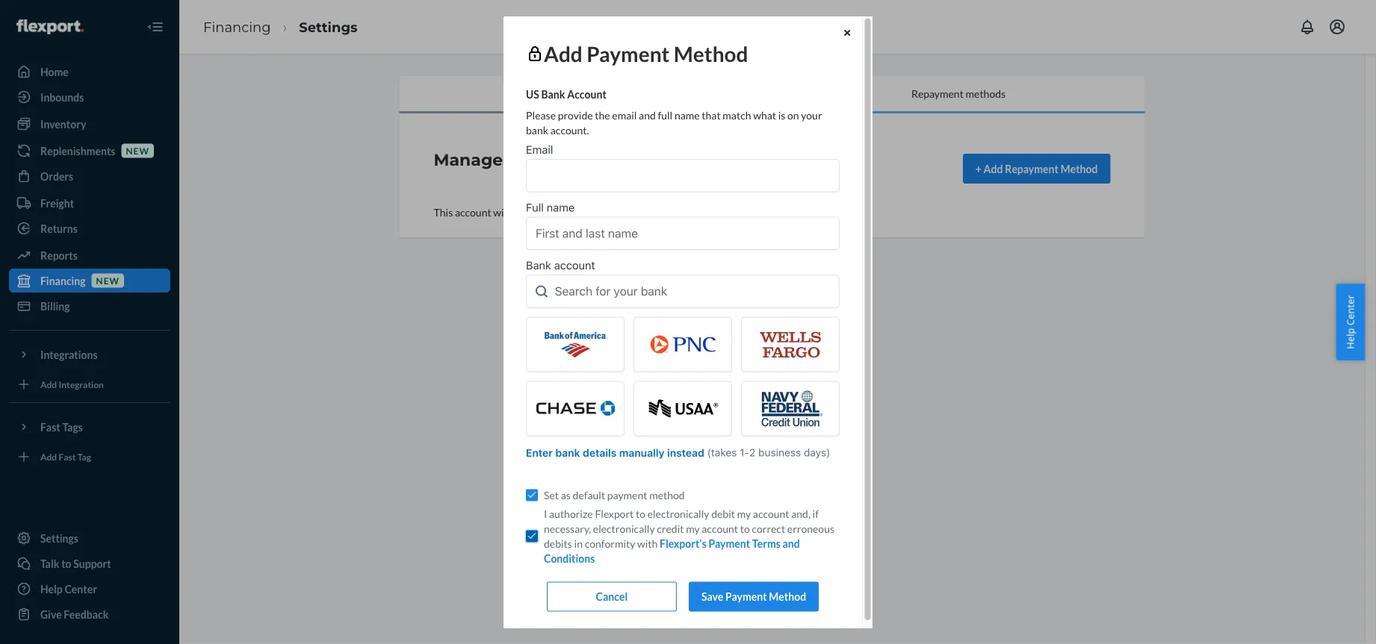 Task type: locate. For each thing, give the bounding box(es) containing it.
account
[[753, 508, 789, 520], [701, 523, 738, 535]]

account up correct
[[753, 508, 789, 520]]

electronically down flexport at bottom left
[[593, 523, 654, 535]]

1 horizontal spatial and
[[782, 538, 800, 550]]

my right debit
[[737, 508, 750, 520]]

1 horizontal spatial account
[[753, 508, 789, 520]]

save payment method button
[[688, 582, 819, 612]]

bank
[[541, 87, 565, 100]]

0 vertical spatial account
[[753, 508, 789, 520]]

1 vertical spatial my
[[686, 523, 699, 535]]

set
[[543, 489, 558, 502]]

my
[[737, 508, 750, 520], [686, 523, 699, 535]]

1 vertical spatial account
[[701, 523, 738, 535]]

my up flexport's on the bottom of the page
[[686, 523, 699, 535]]

and left full
[[638, 108, 655, 121]]

0 horizontal spatial account
[[701, 523, 738, 535]]

1 vertical spatial to
[[740, 523, 749, 535]]

payment down debit
[[708, 538, 750, 550]]

0 horizontal spatial and
[[638, 108, 655, 121]]

and down erroneous
[[782, 538, 800, 550]]

set as default payment method
[[543, 489, 684, 502]]

payment
[[607, 489, 647, 502]]

account down debit
[[701, 523, 738, 535]]

1 horizontal spatial method
[[769, 591, 806, 603]]

method inside button
[[769, 591, 806, 603]]

1 horizontal spatial my
[[737, 508, 750, 520]]

and,
[[791, 508, 810, 520]]

payment up account
[[586, 41, 669, 66]]

0 vertical spatial electronically
[[647, 508, 709, 520]]

method for add payment method
[[673, 41, 748, 66]]

0 vertical spatial to
[[635, 508, 645, 520]]

None checkbox
[[526, 489, 538, 501]]

correct
[[751, 523, 785, 535]]

1 vertical spatial payment
[[708, 538, 750, 550]]

0 vertical spatial and
[[638, 108, 655, 121]]

to down payment
[[635, 508, 645, 520]]

method for save payment method
[[769, 591, 806, 603]]

method down 'terms'
[[769, 591, 806, 603]]

default
[[572, 489, 605, 502]]

payment right save
[[725, 591, 767, 603]]

bank
[[526, 123, 548, 136]]

method up the 'that'
[[673, 41, 748, 66]]

to
[[635, 508, 645, 520], [740, 523, 749, 535]]

conditions
[[543, 552, 595, 565]]

help center
[[1344, 295, 1357, 350]]

method
[[673, 41, 748, 66], [769, 591, 806, 603]]

1 vertical spatial electronically
[[593, 523, 654, 535]]

credit
[[657, 523, 684, 535]]

0 horizontal spatial to
[[635, 508, 645, 520]]

payment inside the flexport's payment terms and conditions
[[708, 538, 750, 550]]

payment inside button
[[725, 591, 767, 603]]

save
[[701, 591, 723, 603]]

0 vertical spatial my
[[737, 508, 750, 520]]

i authorize flexport to electronically debit my account and, if necessary, electronically credit my account to correct erroneous debits in conformity with
[[543, 508, 834, 550]]

email
[[612, 108, 636, 121]]

add payment method
[[543, 41, 748, 66]]

debits
[[543, 538, 572, 550]]

flexport's payment terms and conditions link
[[543, 538, 800, 565]]

0 horizontal spatial method
[[673, 41, 748, 66]]

and
[[638, 108, 655, 121], [782, 538, 800, 550]]

None checkbox
[[526, 530, 538, 542]]

please provide the email and full name that match what is on your bank account.
[[526, 108, 822, 136]]

the
[[594, 108, 610, 121]]

us
[[526, 87, 539, 100]]

electronically
[[647, 508, 709, 520], [593, 523, 654, 535]]

account
[[567, 87, 606, 100]]

2 vertical spatial payment
[[725, 591, 767, 603]]

help center button
[[1336, 284, 1365, 361]]

1 vertical spatial and
[[782, 538, 800, 550]]

to left correct
[[740, 523, 749, 535]]

none checkbox inside add payment method dialog
[[526, 530, 538, 542]]

electronically up credit
[[647, 508, 709, 520]]

payment
[[586, 41, 669, 66], [708, 538, 750, 550], [725, 591, 767, 603]]

payment for save
[[725, 591, 767, 603]]

0 vertical spatial payment
[[586, 41, 669, 66]]

0 vertical spatial method
[[673, 41, 748, 66]]

1 vertical spatial method
[[769, 591, 806, 603]]



Task type: vqa. For each thing, say whether or not it's contained in the screenshot.
credit
yes



Task type: describe. For each thing, give the bounding box(es) containing it.
match
[[722, 108, 751, 121]]

flexport's payment terms and conditions
[[543, 538, 800, 565]]

if
[[812, 508, 818, 520]]

erroneous
[[787, 523, 834, 535]]

please
[[526, 108, 555, 121]]

close image
[[844, 28, 850, 37]]

payment for add
[[586, 41, 669, 66]]

that
[[701, 108, 720, 121]]

flexport's
[[659, 538, 706, 550]]

method
[[649, 489, 684, 502]]

us bank account
[[526, 87, 606, 100]]

flexport
[[595, 508, 633, 520]]

center
[[1344, 295, 1357, 326]]

in
[[574, 538, 582, 550]]

as
[[560, 489, 570, 502]]

payment for flexport's
[[708, 538, 750, 550]]

your
[[801, 108, 822, 121]]

conformity
[[584, 538, 635, 550]]

terms
[[752, 538, 780, 550]]

add
[[543, 41, 582, 66]]

and inside please provide the email and full name that match what is on your bank account.
[[638, 108, 655, 121]]

name
[[674, 108, 699, 121]]

save payment method
[[701, 591, 806, 603]]

0 horizontal spatial my
[[686, 523, 699, 535]]

is
[[778, 108, 785, 121]]

necessary,
[[543, 523, 591, 535]]

help
[[1344, 328, 1357, 350]]

1 horizontal spatial to
[[740, 523, 749, 535]]

what
[[753, 108, 776, 121]]

cancel button
[[546, 582, 676, 612]]

and inside the flexport's payment terms and conditions
[[782, 538, 800, 550]]

none checkbox inside add payment method dialog
[[526, 489, 538, 501]]

account.
[[550, 123, 589, 136]]

full
[[657, 108, 672, 121]]

i
[[543, 508, 547, 520]]

debit
[[711, 508, 735, 520]]

cancel
[[595, 591, 627, 603]]

add payment method dialog
[[503, 16, 862, 634]]

on
[[787, 108, 799, 121]]

authorize
[[549, 508, 593, 520]]

with
[[637, 538, 657, 550]]

provide
[[557, 108, 592, 121]]



